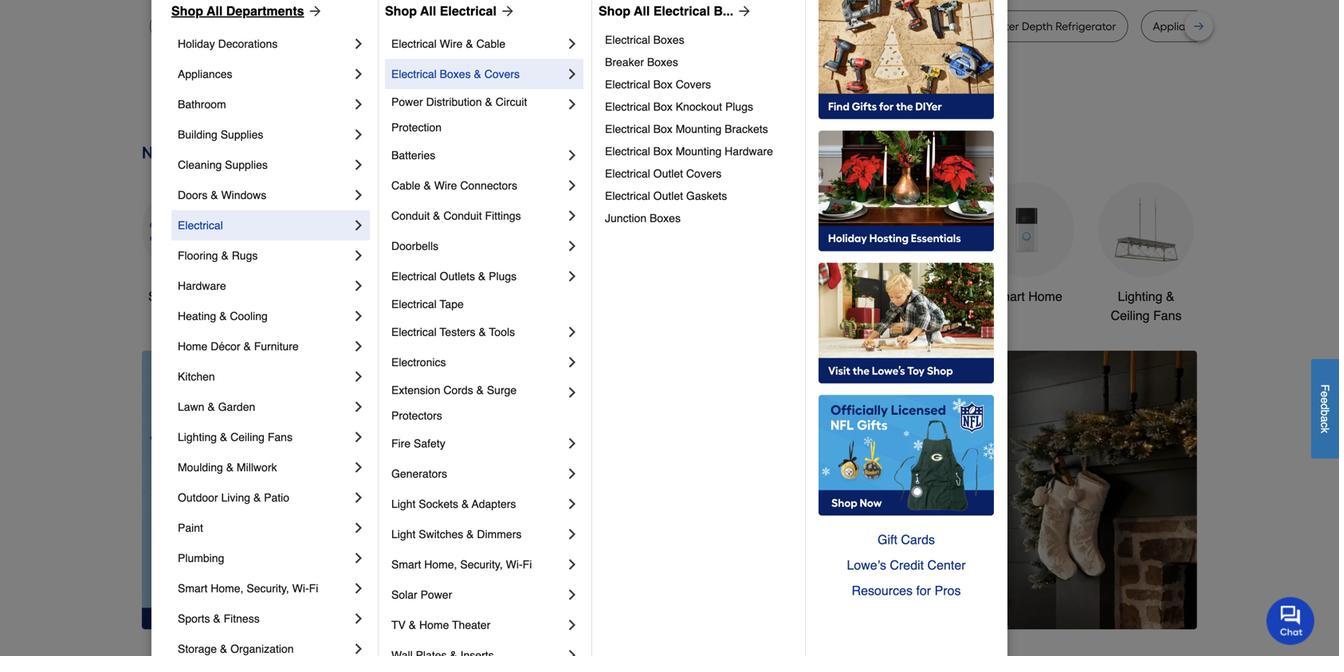 Task type: locate. For each thing, give the bounding box(es) containing it.
covers up 'gaskets'
[[686, 167, 722, 180]]

box up new deals every day during 25 days of deals image
[[653, 123, 673, 136]]

1 horizontal spatial arrow right image
[[733, 3, 753, 19]]

1 box from the top
[[653, 78, 673, 91]]

1 vertical spatial cable
[[391, 179, 421, 192]]

1 horizontal spatial ge
[[797, 20, 812, 33]]

all up heating
[[181, 289, 195, 304]]

electronics
[[391, 356, 446, 369]]

3 shop from the left
[[599, 4, 630, 18]]

supplies inside building supplies link
[[221, 128, 263, 141]]

0 vertical spatial smart
[[991, 289, 1025, 304]]

all up holiday decorations
[[207, 4, 223, 18]]

box inside electrical box mounting brackets link
[[653, 123, 673, 136]]

0 horizontal spatial plugs
[[489, 270, 517, 283]]

supplies up cleaning supplies
[[221, 128, 263, 141]]

electrical up electrical outlet covers
[[605, 145, 650, 158]]

hardware link
[[178, 271, 351, 301]]

2 shop from the left
[[385, 4, 417, 18]]

chevron right image for cable & wire connectors
[[564, 178, 580, 194]]

switches
[[419, 528, 463, 541]]

security,
[[460, 559, 503, 571], [247, 583, 289, 595]]

shop up ge profile refrigerator
[[385, 4, 417, 18]]

chevron right image for fire safety
[[564, 436, 580, 452]]

1 horizontal spatial bathroom
[[879, 289, 935, 304]]

1 shop from the left
[[171, 4, 203, 18]]

electrical box knockout plugs link
[[605, 96, 794, 118]]

batteries link
[[391, 140, 564, 171]]

chevron right image for light sockets & adapters
[[564, 497, 580, 513]]

ceiling
[[1111, 308, 1150, 323], [230, 431, 265, 444]]

1 horizontal spatial lighting
[[1118, 289, 1162, 304]]

shop
[[171, 4, 203, 18], [385, 4, 417, 18], [599, 4, 630, 18]]

box for plugs
[[653, 100, 673, 113]]

shop up french door refrigerator
[[599, 4, 630, 18]]

arrow right image
[[496, 3, 516, 19], [733, 3, 753, 19], [1168, 490, 1184, 506]]

0 vertical spatial wi-
[[506, 559, 523, 571]]

2 horizontal spatial arrow right image
[[1168, 490, 1184, 506]]

wi- down dimmers
[[506, 559, 523, 571]]

wi- up 'sports & fitness' link at the bottom of page
[[292, 583, 309, 595]]

covers up the knockout
[[676, 78, 711, 91]]

1 vertical spatial bathroom link
[[859, 182, 955, 306]]

1 mounting from the top
[[676, 123, 722, 136]]

all inside "link"
[[181, 289, 195, 304]]

1 horizontal spatial smart
[[391, 559, 421, 571]]

all up electrical boxes
[[634, 4, 650, 18]]

0 vertical spatial wire
[[440, 37, 463, 50]]

0 vertical spatial supplies
[[221, 128, 263, 141]]

0 horizontal spatial lighting & ceiling fans
[[178, 431, 293, 444]]

bathroom
[[178, 98, 226, 111], [879, 289, 935, 304]]

box up electrical box knockout plugs
[[653, 78, 673, 91]]

electrical for electrical box mounting brackets
[[605, 123, 650, 136]]

electrical up electronics
[[391, 326, 437, 339]]

d
[[1319, 404, 1331, 410]]

& inside power distribution & circuit protection
[[485, 96, 492, 108]]

0 vertical spatial smart home, security, wi-fi
[[391, 559, 532, 571]]

supplies up windows
[[225, 159, 268, 171]]

sockets
[[419, 498, 458, 511]]

building supplies
[[178, 128, 263, 141]]

1 horizontal spatial tools
[[489, 326, 515, 339]]

1 vertical spatial outdoor
[[178, 492, 218, 505]]

power up tv & home theater
[[421, 589, 452, 602]]

0 horizontal spatial hardware
[[178, 280, 226, 293]]

0 vertical spatial lighting & ceiling fans link
[[1098, 182, 1194, 326]]

lowe's wishes you and your family a happy hanukkah. image
[[142, 84, 1197, 124]]

e
[[1319, 391, 1331, 398], [1319, 398, 1331, 404]]

chevron right image for electrical testers & tools
[[564, 324, 580, 340]]

pros
[[935, 584, 961, 599]]

0 vertical spatial lighting
[[1118, 289, 1162, 304]]

outdoor up equipment
[[742, 289, 788, 304]]

refrigerator for french door refrigerator
[[587, 20, 648, 33]]

1 vertical spatial power
[[421, 589, 452, 602]]

0 vertical spatial plugs
[[725, 100, 753, 113]]

junction boxes
[[605, 212, 681, 225]]

lawn & garden
[[178, 401, 255, 414]]

distribution
[[426, 96, 482, 108]]

outdoor down moulding
[[178, 492, 218, 505]]

all for shop all departments
[[207, 4, 223, 18]]

heating & cooling link
[[178, 301, 351, 332]]

2 vertical spatial home
[[419, 619, 449, 632]]

1 horizontal spatial plugs
[[725, 100, 753, 113]]

chevron right image for electrical outlets & plugs
[[564, 269, 580, 285]]

electrical left the tape at the left top of the page
[[391, 298, 437, 311]]

electrical boxes link
[[605, 29, 794, 51]]

sports
[[178, 613, 210, 626]]

1 horizontal spatial hardware
[[725, 145, 773, 158]]

0 horizontal spatial profile
[[392, 20, 423, 33]]

0 vertical spatial home
[[1028, 289, 1062, 304]]

electrical for electrical box mounting hardware
[[605, 145, 650, 158]]

boxes inside "link"
[[440, 68, 471, 81]]

1 horizontal spatial fi
[[523, 559, 532, 571]]

1 vertical spatial supplies
[[225, 159, 268, 171]]

electrical for electrical outlet covers
[[605, 167, 650, 180]]

1 horizontal spatial refrigerator
[[587, 20, 648, 33]]

0 vertical spatial home,
[[424, 559, 457, 571]]

boxes up distribution
[[440, 68, 471, 81]]

0 horizontal spatial smart
[[178, 583, 208, 595]]

1 light from the top
[[391, 498, 416, 511]]

f e e d b a c k
[[1319, 385, 1331, 434]]

b...
[[714, 4, 733, 18]]

electrical up junction
[[605, 190, 650, 202]]

0 horizontal spatial ge
[[374, 20, 389, 33]]

chevron right image for hardware
[[351, 278, 367, 294]]

electrical for electrical wire & cable
[[391, 37, 437, 50]]

box inside electrical box mounting hardware link
[[653, 145, 673, 158]]

extension
[[391, 384, 440, 397]]

outlet for gaskets
[[653, 190, 683, 202]]

cable up electrical boxes & covers "link"
[[476, 37, 505, 50]]

chevron right image for moulding & millwork
[[351, 460, 367, 476]]

all
[[207, 4, 223, 18], [420, 4, 436, 18], [634, 4, 650, 18], [181, 289, 195, 304]]

electrical wire & cable link
[[391, 29, 564, 59]]

outdoor for outdoor living & patio
[[178, 492, 218, 505]]

0 horizontal spatial shop
[[171, 4, 203, 18]]

cable
[[476, 37, 505, 50], [391, 179, 421, 192]]

doors & windows
[[178, 189, 266, 202]]

refrigerator up electrical wire & cable
[[426, 20, 486, 33]]

chevron right image for doorbells
[[564, 238, 580, 254]]

4 box from the top
[[653, 145, 673, 158]]

gaskets
[[686, 190, 727, 202]]

home,
[[424, 559, 457, 571], [211, 583, 243, 595]]

light inside light sockets & adapters link
[[391, 498, 416, 511]]

circuit
[[496, 96, 527, 108]]

outdoor living & patio link
[[178, 483, 351, 513]]

1 horizontal spatial ceiling
[[1111, 308, 1150, 323]]

sports & fitness
[[178, 613, 260, 626]]

outdoor living & patio
[[178, 492, 289, 505]]

1 horizontal spatial lighting & ceiling fans
[[1111, 289, 1182, 323]]

chevron right image for doors & windows
[[351, 187, 367, 203]]

1 vertical spatial ceiling
[[230, 431, 265, 444]]

wi-
[[506, 559, 523, 571], [292, 583, 309, 595]]

1 vertical spatial lighting & ceiling fans link
[[178, 422, 351, 453]]

2 outlet from the top
[[653, 190, 683, 202]]

conduit down cable & wire connectors
[[443, 210, 482, 222]]

1 horizontal spatial security,
[[460, 559, 503, 571]]

3 box from the top
[[653, 123, 673, 136]]

box up electrical outlet covers
[[653, 145, 673, 158]]

2 horizontal spatial smart
[[991, 289, 1025, 304]]

0 vertical spatial outdoor
[[742, 289, 788, 304]]

profile for ge profile refrigerator
[[392, 20, 423, 33]]

appliances
[[178, 68, 232, 81]]

wire down ge profile refrigerator
[[440, 37, 463, 50]]

0 horizontal spatial fans
[[268, 431, 293, 444]]

solar power link
[[391, 580, 564, 611]]

shop for shop all departments
[[171, 4, 203, 18]]

profile
[[392, 20, 423, 33], [814, 20, 846, 33]]

2 ge from the left
[[797, 20, 812, 33]]

outlet for covers
[[653, 167, 683, 180]]

electrical up 'electrical outlet gaskets'
[[605, 167, 650, 180]]

shop all deals link
[[142, 182, 238, 306]]

conduit up the doorbells
[[391, 210, 430, 222]]

shop up holiday
[[171, 4, 203, 18]]

covers up the circuit
[[484, 68, 520, 81]]

heating
[[178, 310, 216, 323]]

boxes
[[653, 33, 684, 46], [647, 56, 678, 69], [440, 68, 471, 81], [650, 212, 681, 225]]

chevron right image for paint
[[351, 520, 367, 536]]

light down generators
[[391, 498, 416, 511]]

1 refrigerator from the left
[[426, 20, 486, 33]]

generators
[[391, 468, 447, 481]]

chevron right image for power distribution & circuit protection
[[564, 96, 580, 112]]

1 vertical spatial security,
[[247, 583, 289, 595]]

electrical down breaker
[[605, 78, 650, 91]]

electrical inside 'link'
[[605, 167, 650, 180]]

1 vertical spatial wire
[[434, 179, 457, 192]]

tools down electrical tape link
[[489, 326, 515, 339]]

cable & wire connectors link
[[391, 171, 564, 201]]

fi down 'light switches & dimmers' link
[[523, 559, 532, 571]]

all up ge profile refrigerator
[[420, 4, 436, 18]]

mounting
[[676, 123, 722, 136], [676, 145, 722, 158]]

arrow right image
[[304, 3, 323, 19]]

0 horizontal spatial security,
[[247, 583, 289, 595]]

chevron right image for conduit & conduit fittings
[[564, 208, 580, 224]]

1 vertical spatial plugs
[[489, 270, 517, 283]]

outlet
[[653, 167, 683, 180], [653, 190, 683, 202]]

smart home, security, wi-fi for smart home, security, wi-fi link to the left
[[178, 583, 318, 595]]

hardware down brackets on the right of page
[[725, 145, 773, 158]]

fire
[[391, 438, 411, 450]]

light left switches
[[391, 528, 416, 541]]

1 horizontal spatial shop
[[385, 4, 417, 18]]

electrical up new deals every day during 25 days of deals image
[[605, 123, 650, 136]]

outlet down new deals every day during 25 days of deals image
[[653, 167, 683, 180]]

arrow right image inside shop all electrical link
[[496, 3, 516, 19]]

1 horizontal spatial wi-
[[506, 559, 523, 571]]

box down electrical box covers
[[653, 100, 673, 113]]

0 horizontal spatial bathroom link
[[178, 89, 351, 120]]

doors & windows link
[[178, 180, 351, 210]]

smart home, security, wi-fi up fitness
[[178, 583, 318, 595]]

1 horizontal spatial home
[[419, 619, 449, 632]]

0 horizontal spatial wi-
[[292, 583, 309, 595]]

smart home, security, wi-fi down light switches & dimmers
[[391, 559, 532, 571]]

2 refrigerator from the left
[[587, 20, 648, 33]]

1 vertical spatial lighting & ceiling fans
[[178, 431, 293, 444]]

0 vertical spatial light
[[391, 498, 416, 511]]

electrical box mounting brackets link
[[605, 118, 794, 140]]

profile for ge profile
[[814, 20, 846, 33]]

chevron right image for electrical wire & cable
[[564, 36, 580, 52]]

flooring
[[178, 249, 218, 262]]

power up the protection
[[391, 96, 423, 108]]

covers inside 'link'
[[686, 167, 722, 180]]

smart for smart home, security, wi-fi link to the left
[[178, 583, 208, 595]]

1 ge from the left
[[374, 20, 389, 33]]

1 vertical spatial light
[[391, 528, 416, 541]]

box for brackets
[[653, 123, 673, 136]]

ceiling inside lighting & ceiling fans
[[1111, 308, 1150, 323]]

electrical tape
[[391, 298, 464, 311]]

1 horizontal spatial cable
[[476, 37, 505, 50]]

conduit & conduit fittings link
[[391, 201, 564, 231]]

2 horizontal spatial shop
[[599, 4, 630, 18]]

2 box from the top
[[653, 100, 673, 113]]

0 vertical spatial fans
[[1153, 308, 1182, 323]]

electrical for electrical tape
[[391, 298, 437, 311]]

0 horizontal spatial lighting
[[178, 431, 217, 444]]

supplies for cleaning supplies
[[225, 159, 268, 171]]

tools inside outdoor tools & equipment
[[791, 289, 821, 304]]

fire safety
[[391, 438, 445, 450]]

home décor & furniture link
[[178, 332, 351, 362]]

mounting down the knockout
[[676, 123, 722, 136]]

e up d
[[1319, 391, 1331, 398]]

chevron right image for lighting & ceiling fans
[[351, 430, 367, 446]]

security, for smart home, security, wi-fi link to the left
[[247, 583, 289, 595]]

wire up conduit & conduit fittings
[[434, 179, 457, 192]]

outdoor for outdoor tools & equipment
[[742, 289, 788, 304]]

1 horizontal spatial profile
[[814, 20, 846, 33]]

fi down plumbing link
[[309, 583, 318, 595]]

outlet inside 'electrical outlet covers' 'link'
[[653, 167, 683, 180]]

shop all electrical b...
[[599, 4, 733, 18]]

smart home, security, wi-fi link down light switches & dimmers
[[391, 550, 564, 580]]

electrical down electrical box covers
[[605, 100, 650, 113]]

electrical down ge profile refrigerator
[[391, 37, 437, 50]]

chevron right image for electronics
[[564, 355, 580, 371]]

wire inside cable & wire connectors link
[[434, 179, 457, 192]]

outdoor
[[742, 289, 788, 304], [178, 492, 218, 505]]

arrow right image inside shop all electrical b... link
[[733, 3, 753, 19]]

2 profile from the left
[[814, 20, 846, 33]]

chevron right image for kitchen
[[351, 369, 367, 385]]

1 vertical spatial hardware
[[178, 280, 226, 293]]

electrical outlet gaskets link
[[605, 185, 794, 207]]

1 outlet from the top
[[653, 167, 683, 180]]

home, up sports & fitness
[[211, 583, 243, 595]]

electrical outlet covers link
[[605, 163, 794, 185]]

2 horizontal spatial refrigerator
[[1056, 20, 1116, 33]]

0 horizontal spatial smart home, security, wi-fi
[[178, 583, 318, 595]]

1 vertical spatial fi
[[309, 583, 318, 595]]

a
[[1319, 416, 1331, 422]]

plugs for electrical outlets & plugs
[[489, 270, 517, 283]]

power
[[391, 96, 423, 108], [421, 589, 452, 602]]

french door refrigerator
[[523, 20, 648, 33]]

1 vertical spatial mounting
[[676, 145, 722, 158]]

electrical up electrical boxes link
[[653, 4, 710, 18]]

electrical up breaker
[[605, 33, 650, 46]]

chevron right image for sports & fitness
[[351, 611, 367, 627]]

0 vertical spatial security,
[[460, 559, 503, 571]]

fans
[[1153, 308, 1182, 323], [268, 431, 293, 444]]

electrical down electrical wire & cable
[[391, 68, 437, 81]]

electrical up 'flooring'
[[178, 219, 223, 232]]

1 horizontal spatial conduit
[[443, 210, 482, 222]]

electrical for electrical boxes & covers
[[391, 68, 437, 81]]

boxes down shop all electrical b...
[[653, 33, 684, 46]]

home, down switches
[[424, 559, 457, 571]]

chevron right image
[[564, 36, 580, 52], [351, 96, 367, 112], [564, 96, 580, 112], [351, 127, 367, 143], [564, 147, 580, 163], [351, 157, 367, 173], [351, 187, 367, 203], [351, 278, 367, 294], [351, 308, 367, 324], [564, 324, 580, 340], [564, 385, 580, 401], [351, 399, 367, 415], [351, 430, 367, 446], [351, 460, 367, 476], [351, 520, 367, 536], [564, 527, 580, 543], [351, 551, 367, 567], [351, 581, 367, 597], [564, 587, 580, 603], [564, 618, 580, 634], [351, 642, 367, 657]]

outdoor inside outdoor tools & equipment
[[742, 289, 788, 304]]

plugs up electrical tape link
[[489, 270, 517, 283]]

1 horizontal spatial fans
[[1153, 308, 1182, 323]]

extension cords & surge protectors link
[[391, 378, 564, 429]]

0 vertical spatial bathroom link
[[178, 89, 351, 120]]

hardware down 'flooring'
[[178, 280, 226, 293]]

1 vertical spatial lighting
[[178, 431, 217, 444]]

1 horizontal spatial smart home, security, wi-fi link
[[391, 550, 564, 580]]

2 light from the top
[[391, 528, 416, 541]]

0 vertical spatial ceiling
[[1111, 308, 1150, 323]]

security, down 'light switches & dimmers' link
[[460, 559, 503, 571]]

0 horizontal spatial home,
[[211, 583, 243, 595]]

box inside electrical box knockout plugs link
[[653, 100, 673, 113]]

holiday hosting essentials. image
[[819, 131, 994, 252]]

shop all departments link
[[171, 2, 323, 21]]

gift cards link
[[819, 528, 994, 553]]

1 horizontal spatial outdoor
[[742, 289, 788, 304]]

0 vertical spatial lighting & ceiling fans
[[1111, 289, 1182, 323]]

1 vertical spatial outlet
[[653, 190, 683, 202]]

electrical for electrical outlets & plugs
[[391, 270, 437, 283]]

electrical boxes
[[605, 33, 684, 46]]

power inside power distribution & circuit protection
[[391, 96, 423, 108]]

3 refrigerator from the left
[[1056, 20, 1116, 33]]

0 vertical spatial outlet
[[653, 167, 683, 180]]

fitness
[[224, 613, 260, 626]]

chevron right image for lawn & garden
[[351, 399, 367, 415]]

2 mounting from the top
[[676, 145, 722, 158]]

tools up equipment
[[791, 289, 821, 304]]

living
[[221, 492, 250, 505]]

1 horizontal spatial smart home, security, wi-fi
[[391, 559, 532, 571]]

chevron right image for bathroom
[[351, 96, 367, 112]]

refrigerator up electrical boxes
[[587, 20, 648, 33]]

outlet down electrical outlet covers
[[653, 190, 683, 202]]

equipment
[[757, 308, 818, 323]]

security, up 'sports & fitness' link at the bottom of page
[[247, 583, 289, 595]]

1 vertical spatial smart
[[391, 559, 421, 571]]

refrigerator right depth
[[1056, 20, 1116, 33]]

mounting down electrical box mounting brackets link on the top
[[676, 145, 722, 158]]

arrow right image for shop all electrical b...
[[733, 3, 753, 19]]

lawn & garden link
[[178, 392, 351, 422]]

0 horizontal spatial arrow right image
[[496, 3, 516, 19]]

1 profile from the left
[[392, 20, 423, 33]]

0 horizontal spatial outdoor
[[178, 492, 218, 505]]

0 horizontal spatial lighting & ceiling fans link
[[178, 422, 351, 453]]

box inside electrical box covers link
[[653, 78, 673, 91]]

0 horizontal spatial refrigerator
[[426, 20, 486, 33]]

all for shop all deals
[[181, 289, 195, 304]]

outlet inside electrical outlet gaskets link
[[653, 190, 683, 202]]

boxes up electrical box covers
[[647, 56, 678, 69]]

cleaning
[[178, 159, 222, 171]]

depth
[[1022, 20, 1053, 33]]

mounting for brackets
[[676, 123, 722, 136]]

smart home, security, wi-fi link up fitness
[[178, 574, 351, 604]]

1 vertical spatial wi-
[[292, 583, 309, 595]]

boxes down 'electrical outlet gaskets'
[[650, 212, 681, 225]]

& inside "link"
[[474, 68, 481, 81]]

chevron right image
[[351, 36, 367, 52], [351, 66, 367, 82], [564, 66, 580, 82], [564, 178, 580, 194], [564, 208, 580, 224], [351, 218, 367, 234], [564, 238, 580, 254], [351, 248, 367, 264], [564, 269, 580, 285], [351, 339, 367, 355], [564, 355, 580, 371], [351, 369, 367, 385], [564, 436, 580, 452], [564, 466, 580, 482], [351, 490, 367, 506], [564, 497, 580, 513], [564, 557, 580, 573], [351, 611, 367, 627], [564, 648, 580, 657]]

f
[[1319, 385, 1331, 391]]

chevron right image for solar power
[[564, 587, 580, 603]]

electrical for electrical outlet gaskets
[[605, 190, 650, 202]]

1 vertical spatial smart home, security, wi-fi
[[178, 583, 318, 595]]

0 vertical spatial power
[[391, 96, 423, 108]]

resources
[[852, 584, 913, 599]]

power distribution & circuit protection link
[[391, 89, 564, 140]]

wi- for smart home, security, wi-fi link to the right
[[506, 559, 523, 571]]

1 vertical spatial bathroom
[[879, 289, 935, 304]]

light inside 'light switches & dimmers' link
[[391, 528, 416, 541]]

tools down the electrical outlets & plugs
[[414, 289, 444, 304]]

chevron right image for light switches & dimmers
[[564, 527, 580, 543]]

supplies inside cleaning supplies link
[[225, 159, 268, 171]]

electrical down the doorbells
[[391, 270, 437, 283]]

e up b
[[1319, 398, 1331, 404]]

cable down batteries
[[391, 179, 421, 192]]

light switches & dimmers link
[[391, 520, 564, 550]]

plugs up brackets on the right of page
[[725, 100, 753, 113]]

electrical inside "link"
[[391, 68, 437, 81]]

0 horizontal spatial ceiling
[[230, 431, 265, 444]]



Task type: vqa. For each thing, say whether or not it's contained in the screenshot.
Outdoor Living & Patio
yes



Task type: describe. For each thing, give the bounding box(es) containing it.
arrow right image for shop all electrical
[[496, 3, 516, 19]]

tape
[[440, 298, 464, 311]]

smart home
[[991, 289, 1062, 304]]

electrical boxes & covers link
[[391, 59, 564, 89]]

building supplies link
[[178, 120, 351, 150]]

scroll to item #2 image
[[768, 601, 806, 608]]

visit the lowe's toy shop. image
[[819, 263, 994, 384]]

light for light switches & dimmers
[[391, 528, 416, 541]]

& inside outdoor tools & equipment
[[825, 289, 833, 304]]

1 vertical spatial fans
[[268, 431, 293, 444]]

storage & organization link
[[178, 634, 351, 657]]

box for hardware
[[653, 145, 673, 158]]

doorbells
[[391, 240, 438, 253]]

cords
[[443, 384, 473, 397]]

arrow left image
[[438, 490, 454, 506]]

tv & home theater link
[[391, 611, 564, 641]]

furniture
[[254, 340, 299, 353]]

50 percent off all artificial christmas trees, holiday lights and more. image
[[425, 351, 1197, 630]]

find gifts for the diyer. image
[[819, 0, 994, 120]]

plumbing link
[[178, 544, 351, 574]]

1 conduit from the left
[[391, 210, 430, 222]]

outdoor tools & equipment link
[[740, 182, 835, 326]]

shop
[[148, 289, 178, 304]]

holiday decorations link
[[178, 29, 351, 59]]

ge for ge profile
[[797, 20, 812, 33]]

electrical outlet covers
[[605, 167, 722, 180]]

kitchen link
[[178, 362, 351, 392]]

1 horizontal spatial lighting & ceiling fans link
[[1098, 182, 1194, 326]]

dimmers
[[477, 528, 522, 541]]

chevron right image for flooring & rugs
[[351, 248, 367, 264]]

2 e from the top
[[1319, 398, 1331, 404]]

2 conduit from the left
[[443, 210, 482, 222]]

lowe's
[[847, 558, 886, 573]]

breaker boxes link
[[605, 51, 794, 73]]

moulding
[[178, 461, 223, 474]]

electrical box mounting hardware link
[[605, 140, 794, 163]]

officially licensed n f l gifts. shop now. image
[[819, 395, 994, 516]]

wi- for smart home, security, wi-fi link to the left
[[292, 583, 309, 595]]

home décor & furniture
[[178, 340, 299, 353]]

chevron right image for cleaning supplies
[[351, 157, 367, 173]]

refrigerator for counter depth refrigerator
[[1056, 20, 1116, 33]]

testers
[[440, 326, 475, 339]]

electrical box mounting brackets
[[605, 123, 768, 136]]

electrical for electrical boxes
[[605, 33, 650, 46]]

chevron right image for building supplies
[[351, 127, 367, 143]]

security, for smart home, security, wi-fi link to the right
[[460, 559, 503, 571]]

plumbing
[[178, 552, 224, 565]]

moulding & millwork link
[[178, 453, 351, 483]]

electrical box covers
[[605, 78, 711, 91]]

0 horizontal spatial smart home, security, wi-fi link
[[178, 574, 351, 604]]

heating & cooling
[[178, 310, 268, 323]]

windows
[[221, 189, 266, 202]]

outdoor tools & equipment
[[742, 289, 833, 323]]

safety
[[414, 438, 445, 450]]

& inside extension cords & surge protectors
[[476, 384, 484, 397]]

doors
[[178, 189, 208, 202]]

covers for electrical box covers
[[676, 78, 711, 91]]

chevron right image for tv & home theater
[[564, 618, 580, 634]]

solar power
[[391, 589, 452, 602]]

& inside lighting & ceiling fans
[[1166, 289, 1175, 304]]

cleaning supplies
[[178, 159, 268, 171]]

covers inside "link"
[[484, 68, 520, 81]]

1 vertical spatial home,
[[211, 583, 243, 595]]

all for shop all electrical
[[420, 4, 436, 18]]

breaker boxes
[[605, 56, 678, 69]]

junction
[[605, 212, 647, 225]]

chevron right image for storage & organization
[[351, 642, 367, 657]]

chat invite button image
[[1267, 597, 1315, 646]]

for
[[916, 584, 931, 599]]

ge for ge profile refrigerator
[[374, 20, 389, 33]]

chevron right image for extension cords & surge protectors
[[564, 385, 580, 401]]

refrigerator for ge profile refrigerator
[[426, 20, 486, 33]]

1 horizontal spatial home,
[[424, 559, 457, 571]]

holiday
[[178, 37, 215, 50]]

chevron right image for plumbing
[[351, 551, 367, 567]]

boxes for electrical boxes
[[653, 33, 684, 46]]

0 vertical spatial fi
[[523, 559, 532, 571]]

shop all electrical
[[385, 4, 496, 18]]

sports & fitness link
[[178, 604, 351, 634]]

electrical for electrical testers & tools
[[391, 326, 437, 339]]

all for shop all electrical b...
[[634, 4, 650, 18]]

mounting for hardware
[[676, 145, 722, 158]]

b
[[1319, 410, 1331, 416]]

electrical for electrical box knockout plugs
[[605, 100, 650, 113]]

connectors
[[460, 179, 517, 192]]

shop for shop all electrical b...
[[599, 4, 630, 18]]

electrical up electrical wire & cable link
[[440, 4, 496, 18]]

chevron right image for smart home, security, wi-fi
[[564, 557, 580, 573]]

organization
[[230, 643, 294, 656]]

protection
[[391, 121, 442, 134]]

chevron right image for home décor & furniture
[[351, 339, 367, 355]]

electrical box mounting hardware
[[605, 145, 773, 158]]

smart home, security, wi-fi for smart home, security, wi-fi link to the right
[[391, 559, 532, 571]]

appliance package
[[1153, 20, 1251, 33]]

chevron right image for heating & cooling
[[351, 308, 367, 324]]

0 horizontal spatial cable
[[391, 179, 421, 192]]

boxes for junction boxes
[[650, 212, 681, 225]]

1 horizontal spatial bathroom link
[[859, 182, 955, 306]]

0 horizontal spatial tools
[[414, 289, 444, 304]]

resources for pros
[[852, 584, 961, 599]]

boxes for electrical boxes & covers
[[440, 68, 471, 81]]

chevron right image for electrical
[[351, 218, 367, 234]]

departments
[[226, 4, 304, 18]]

lowe's credit center link
[[819, 553, 994, 579]]

holiday decorations
[[178, 37, 278, 50]]

plugs for electrical box knockout plugs
[[725, 100, 753, 113]]

1 e from the top
[[1319, 391, 1331, 398]]

shop for shop all electrical
[[385, 4, 417, 18]]

shop these last-minute gifts. $99 or less. quantities are limited and won't last. image
[[142, 351, 399, 630]]

junction boxes link
[[605, 207, 794, 230]]

supplies for building supplies
[[221, 128, 263, 141]]

light for light sockets & adapters
[[391, 498, 416, 511]]

breaker
[[605, 56, 644, 69]]

building
[[178, 128, 217, 141]]

chevron right image for electrical boxes & covers
[[564, 66, 580, 82]]

lawn
[[178, 401, 204, 414]]

brackets
[[725, 123, 768, 136]]

paint link
[[178, 513, 351, 544]]

electrical testers & tools
[[391, 326, 515, 339]]

shop all electrical b... link
[[599, 2, 753, 21]]

chevron right image for outdoor living & patio
[[351, 490, 367, 506]]

center
[[927, 558, 966, 573]]

chevron right image for batteries
[[564, 147, 580, 163]]

decorations
[[218, 37, 278, 50]]

chevron right image for holiday decorations
[[351, 36, 367, 52]]

electrical for electrical box covers
[[605, 78, 650, 91]]

covers for electrical outlet covers
[[686, 167, 722, 180]]

adapters
[[472, 498, 516, 511]]

smart home link
[[979, 182, 1074, 306]]

rugs
[[232, 249, 258, 262]]

boxes for breaker boxes
[[647, 56, 678, 69]]

shop all electrical link
[[385, 2, 516, 21]]

c
[[1319, 422, 1331, 428]]

kitchen
[[178, 371, 215, 383]]

cooling
[[230, 310, 268, 323]]

fans inside lighting & ceiling fans
[[1153, 308, 1182, 323]]

k
[[1319, 428, 1331, 434]]

0 vertical spatial cable
[[476, 37, 505, 50]]

flooring & rugs link
[[178, 241, 351, 271]]

conduit & conduit fittings
[[391, 210, 521, 222]]

wire inside electrical wire & cable link
[[440, 37, 463, 50]]

new deals every day during 25 days of deals image
[[142, 139, 1197, 166]]

electrical boxes & covers
[[391, 68, 520, 81]]

electrical testers & tools link
[[391, 317, 564, 348]]

1 vertical spatial home
[[178, 340, 208, 353]]

chevron right image for appliances
[[351, 66, 367, 82]]

deals
[[199, 289, 231, 304]]

light sockets & adapters
[[391, 498, 516, 511]]

batteries
[[391, 149, 435, 162]]

chevron right image for smart home, security, wi-fi
[[351, 581, 367, 597]]

chevron right image for generators
[[564, 466, 580, 482]]

0 horizontal spatial bathroom
[[178, 98, 226, 111]]

tv
[[391, 619, 406, 632]]

electrical tape link
[[391, 292, 580, 317]]

storage & organization
[[178, 643, 294, 656]]

2 horizontal spatial home
[[1028, 289, 1062, 304]]

smart for smart home, security, wi-fi link to the right
[[391, 559, 421, 571]]

& inside 'link'
[[219, 310, 227, 323]]



